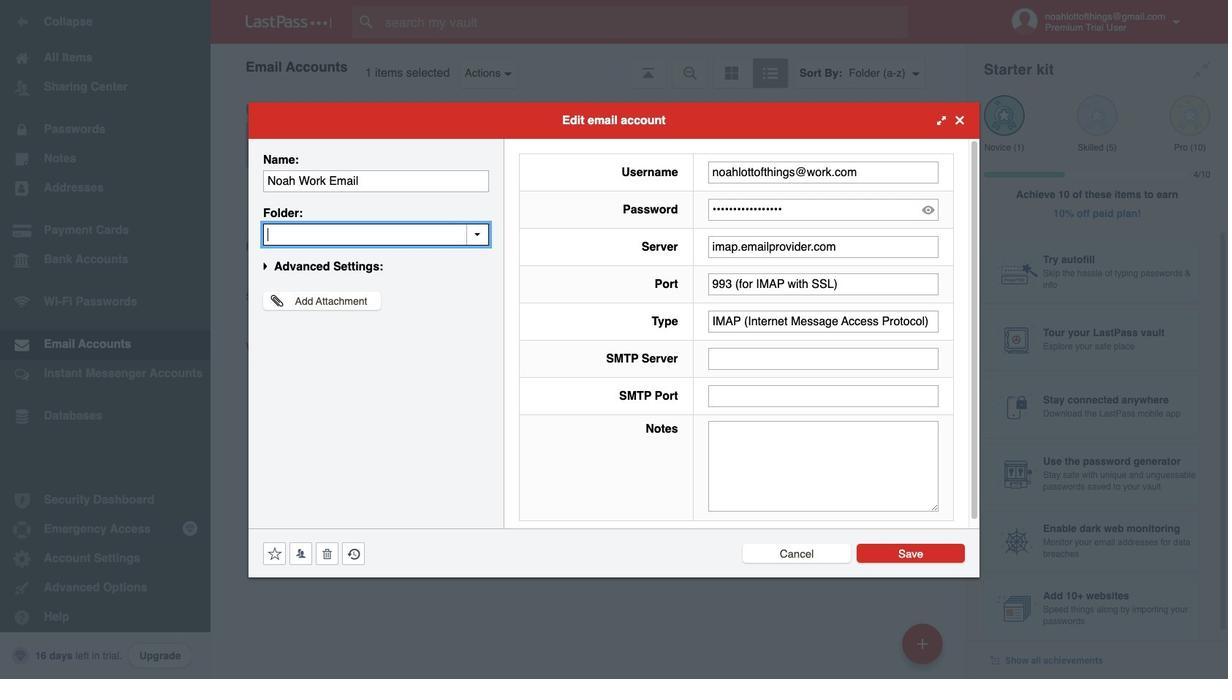 Task type: describe. For each thing, give the bounding box(es) containing it.
new item image
[[918, 639, 928, 649]]

new item navigation
[[898, 620, 952, 680]]

search my vault text field
[[353, 6, 937, 38]]



Task type: vqa. For each thing, say whether or not it's contained in the screenshot.
the New item Element
no



Task type: locate. For each thing, give the bounding box(es) containing it.
main navigation navigation
[[0, 0, 211, 680]]

None text field
[[263, 170, 489, 192], [709, 236, 939, 258], [709, 273, 939, 295], [709, 311, 939, 332], [709, 385, 939, 407], [263, 170, 489, 192], [709, 236, 939, 258], [709, 273, 939, 295], [709, 311, 939, 332], [709, 385, 939, 407]]

vault options navigation
[[211, 44, 967, 88]]

dialog
[[249, 102, 980, 578]]

None password field
[[709, 199, 939, 221]]

lastpass image
[[246, 15, 332, 29]]

Search search field
[[353, 6, 937, 38]]

None text field
[[709, 161, 939, 183], [263, 223, 489, 245], [709, 348, 939, 370], [709, 421, 939, 512], [709, 161, 939, 183], [263, 223, 489, 245], [709, 348, 939, 370], [709, 421, 939, 512]]



